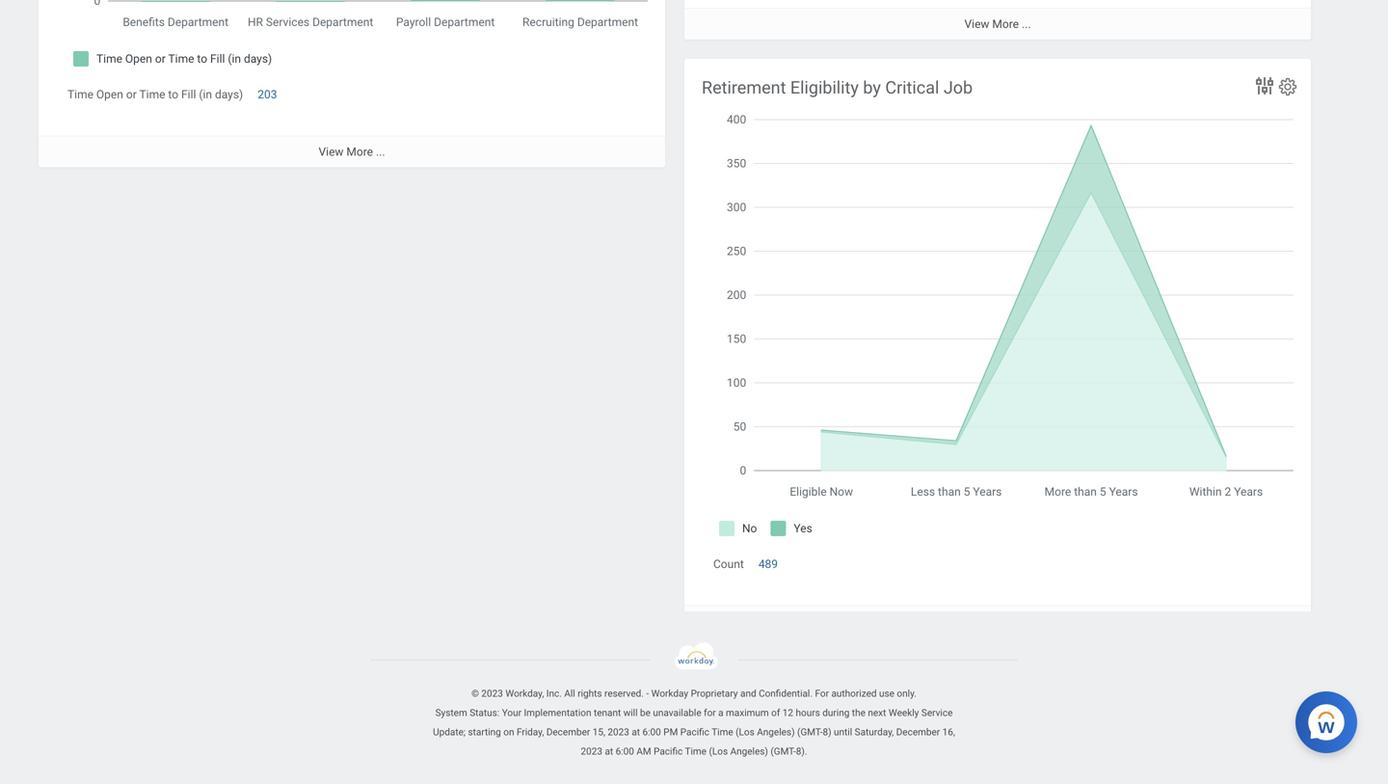 Task type: describe. For each thing, give the bounding box(es) containing it.
only.
[[897, 688, 917, 699]]

2 horizontal spatial 2023
[[608, 726, 630, 738]]

tenant
[[594, 707, 621, 719]]

... inside average time to fill positions element
[[376, 145, 385, 158]]

for
[[704, 707, 716, 719]]

retirement eligibility by critical job element
[[685, 59, 1312, 637]]

rights
[[578, 688, 602, 699]]

0 vertical spatial pacific
[[681, 726, 710, 738]]

8)
[[823, 726, 832, 738]]

15,
[[593, 726, 606, 738]]

489
[[759, 558, 778, 571]]

12
[[783, 707, 794, 719]]

am
[[637, 746, 652, 757]]

open
[[96, 88, 123, 101]]

next
[[868, 707, 887, 719]]

time down for
[[685, 746, 707, 757]]

1 horizontal spatial 2023
[[581, 746, 603, 757]]

-
[[647, 688, 649, 699]]

more inside average time to fill positions element
[[347, 145, 373, 158]]

update;
[[433, 726, 466, 738]]

count
[[714, 558, 744, 571]]

weekly
[[889, 707, 920, 719]]

unavailable
[[653, 707, 702, 719]]

0 vertical spatial angeles)
[[757, 726, 795, 738]]

0 horizontal spatial at
[[605, 746, 614, 757]]

authorized
[[832, 688, 877, 699]]

fill
[[181, 88, 196, 101]]

0 horizontal spatial view more ... link
[[39, 135, 665, 167]]

(in
[[199, 88, 212, 101]]

of
[[772, 707, 781, 719]]

2 december from the left
[[897, 726, 941, 738]]

confidential.
[[759, 688, 813, 699]]

footer containing © 2023 workday, inc. all rights reserved. - workday proprietary and confidential. for authorized use only. system status: your implementation tenant will be unavailable for a maximum of 12 hours during the next weekly service update; starting on friday, december 15, 2023 at 6:00 pm pacific time (los angeles) (gmt-8) until saturday, december 16, 2023 at 6:00 am pacific time (los angeles) (gmt-8).
[[0, 642, 1389, 761]]

pm
[[664, 726, 678, 738]]

service
[[922, 707, 953, 719]]

©
[[472, 688, 479, 699]]

view for "view more ..." link to the left
[[319, 145, 344, 158]]

203
[[258, 88, 277, 101]]

reserved.
[[605, 688, 644, 699]]

by
[[864, 78, 881, 98]]

0 vertical spatial more
[[993, 17, 1019, 31]]

workday
[[652, 688, 689, 699]]

16,
[[943, 726, 956, 738]]

time down the a
[[712, 726, 734, 738]]

0 horizontal spatial 6:00
[[616, 746, 634, 757]]

system
[[436, 707, 468, 719]]

workday,
[[506, 688, 544, 699]]

1 horizontal spatial ...
[[1022, 17, 1031, 31]]

0 horizontal spatial (los
[[709, 746, 728, 757]]

0 vertical spatial 6:00
[[643, 726, 661, 738]]

489 button
[[759, 557, 781, 572]]



Task type: locate. For each thing, give the bounding box(es) containing it.
at down will
[[632, 726, 640, 738]]

pacific right pm
[[681, 726, 710, 738]]

during
[[823, 707, 850, 719]]

6:00 left pm
[[643, 726, 661, 738]]

203 button
[[258, 87, 280, 102]]

(los
[[736, 726, 755, 738], [709, 746, 728, 757]]

0 vertical spatial at
[[632, 726, 640, 738]]

configure and view chart data image
[[1254, 74, 1277, 97]]

starting
[[468, 726, 501, 738]]

angeles) down of
[[757, 726, 795, 738]]

view
[[965, 17, 990, 31], [319, 145, 344, 158]]

1 december from the left
[[547, 726, 590, 738]]

angeles)
[[757, 726, 795, 738], [731, 746, 769, 757]]

job
[[944, 78, 973, 98]]

1 horizontal spatial december
[[897, 726, 941, 738]]

time left "open" in the left of the page
[[68, 88, 94, 101]]

hours
[[796, 707, 821, 719]]

1 vertical spatial (gmt-
[[771, 746, 796, 757]]

(gmt-
[[798, 726, 823, 738], [771, 746, 796, 757]]

friday,
[[517, 726, 544, 738]]

view for the right "view more ..." link
[[965, 17, 990, 31]]

0 horizontal spatial (gmt-
[[771, 746, 796, 757]]

time
[[68, 88, 94, 101], [139, 88, 165, 101], [712, 726, 734, 738], [685, 746, 707, 757]]

and
[[741, 688, 757, 699]]

december down implementation
[[547, 726, 590, 738]]

1 vertical spatial more
[[347, 145, 373, 158]]

...
[[1022, 17, 1031, 31], [376, 145, 385, 158]]

1 horizontal spatial 6:00
[[643, 726, 661, 738]]

0 horizontal spatial ...
[[376, 145, 385, 158]]

view more ... link
[[685, 8, 1312, 40], [39, 135, 665, 167]]

1 vertical spatial angeles)
[[731, 746, 769, 757]]

0 vertical spatial view more ...
[[965, 17, 1031, 31]]

average time to fill positions element
[[39, 0, 665, 167]]

0 vertical spatial view
[[965, 17, 990, 31]]

0 vertical spatial (gmt-
[[798, 726, 823, 738]]

© 2023 workday, inc. all rights reserved. - workday proprietary and confidential. for authorized use only. system status: your implementation tenant will be unavailable for a maximum of 12 hours during the next weekly service update; starting on friday, december 15, 2023 at 6:00 pm pacific time (los angeles) (gmt-8) until saturday, december 16, 2023 at 6:00 am pacific time (los angeles) (gmt-8).
[[433, 688, 956, 757]]

on
[[504, 726, 515, 738]]

all
[[565, 688, 576, 699]]

0 horizontal spatial 2023
[[482, 688, 503, 699]]

to
[[168, 88, 178, 101]]

maximum
[[726, 707, 769, 719]]

0 vertical spatial (los
[[736, 726, 755, 738]]

will
[[624, 707, 638, 719]]

1 vertical spatial 6:00
[[616, 746, 634, 757]]

1 vertical spatial at
[[605, 746, 614, 757]]

1 horizontal spatial view more ... link
[[685, 8, 1312, 40]]

configure retirement eligibility by critical job image
[[1278, 76, 1299, 97]]

1 vertical spatial (los
[[709, 746, 728, 757]]

0 horizontal spatial more
[[347, 145, 373, 158]]

time open or time to fill (in days)
[[68, 88, 243, 101]]

view more ... inside average time to fill positions element
[[319, 145, 385, 158]]

footer
[[0, 642, 1389, 761]]

(los down the a
[[709, 746, 728, 757]]

1 vertical spatial view more ...
[[319, 145, 385, 158]]

8).
[[796, 746, 808, 757]]

0 horizontal spatial december
[[547, 726, 590, 738]]

time right or
[[139, 88, 165, 101]]

december down weekly
[[897, 726, 941, 738]]

(gmt- down hours
[[798, 726, 823, 738]]

view inside average time to fill positions element
[[319, 145, 344, 158]]

0 vertical spatial 2023
[[482, 688, 503, 699]]

or
[[126, 88, 137, 101]]

0 horizontal spatial view
[[319, 145, 344, 158]]

0 horizontal spatial view more ...
[[319, 145, 385, 158]]

for
[[815, 688, 829, 699]]

until
[[834, 726, 853, 738]]

more
[[993, 17, 1019, 31], [347, 145, 373, 158]]

critical
[[886, 78, 940, 98]]

1 horizontal spatial at
[[632, 726, 640, 738]]

saturday,
[[855, 726, 894, 738]]

at
[[632, 726, 640, 738], [605, 746, 614, 757]]

(gmt- down 12
[[771, 746, 796, 757]]

status:
[[470, 707, 500, 719]]

1 vertical spatial ...
[[376, 145, 385, 158]]

a
[[719, 707, 724, 719]]

eligibility
[[791, 78, 859, 98]]

pacific
[[681, 726, 710, 738], [654, 746, 683, 757]]

days)
[[215, 88, 243, 101]]

pacific down pm
[[654, 746, 683, 757]]

2023 down 15,
[[581, 746, 603, 757]]

view more ...
[[965, 17, 1031, 31], [319, 145, 385, 158]]

december
[[547, 726, 590, 738], [897, 726, 941, 738]]

1 vertical spatial view
[[319, 145, 344, 158]]

0 vertical spatial ...
[[1022, 17, 1031, 31]]

1 vertical spatial pacific
[[654, 746, 683, 757]]

0 vertical spatial view more ... link
[[685, 8, 1312, 40]]

angeles) down maximum
[[731, 746, 769, 757]]

retirement eligibility by critical job
[[702, 78, 973, 98]]

6:00
[[643, 726, 661, 738], [616, 746, 634, 757]]

6:00 left am
[[616, 746, 634, 757]]

2023 right the ©
[[482, 688, 503, 699]]

2 vertical spatial 2023
[[581, 746, 603, 757]]

the
[[852, 707, 866, 719]]

use
[[880, 688, 895, 699]]

1 horizontal spatial more
[[993, 17, 1019, 31]]

be
[[640, 707, 651, 719]]

at down 15,
[[605, 746, 614, 757]]

1 horizontal spatial (gmt-
[[798, 726, 823, 738]]

1 horizontal spatial view
[[965, 17, 990, 31]]

retirement
[[702, 78, 786, 98]]

(los down maximum
[[736, 726, 755, 738]]

1 horizontal spatial view more ...
[[965, 17, 1031, 31]]

1 horizontal spatial (los
[[736, 726, 755, 738]]

1 vertical spatial view more ... link
[[39, 135, 665, 167]]

2023 right 15,
[[608, 726, 630, 738]]

proprietary
[[691, 688, 738, 699]]

1 vertical spatial 2023
[[608, 726, 630, 738]]

inc.
[[547, 688, 562, 699]]

2023
[[482, 688, 503, 699], [608, 726, 630, 738], [581, 746, 603, 757]]

implementation
[[524, 707, 592, 719]]

your
[[502, 707, 522, 719]]



Task type: vqa. For each thing, say whether or not it's contained in the screenshot.
Create button
no



